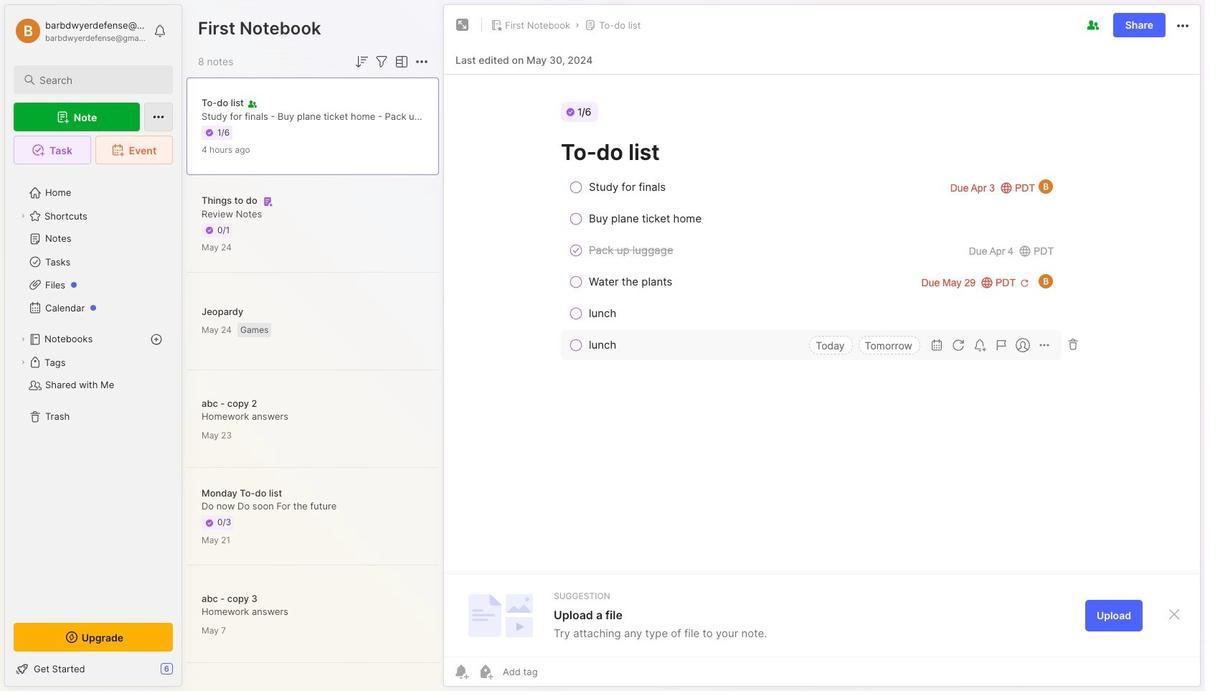 Task type: vqa. For each thing, say whether or not it's contained in the screenshot.
Main element
yes



Task type: locate. For each thing, give the bounding box(es) containing it.
none search field inside main element
[[39, 71, 160, 88]]

expand notebooks image
[[19, 335, 27, 344]]

Sort options field
[[353, 53, 370, 70]]

add a reminder image
[[453, 663, 470, 680]]

1 vertical spatial more actions field
[[413, 53, 431, 70]]

0 vertical spatial more actions field
[[1175, 16, 1192, 34]]

None search field
[[39, 71, 160, 88]]

1 horizontal spatial more actions image
[[1175, 17, 1192, 34]]

Account field
[[14, 17, 146, 45]]

More actions field
[[1175, 16, 1192, 34], [413, 53, 431, 70]]

0 horizontal spatial more actions image
[[413, 53, 431, 70]]

add filters image
[[373, 53, 390, 70]]

0 vertical spatial more actions image
[[1175, 17, 1192, 34]]

Add tag field
[[502, 665, 610, 678]]

Add filters field
[[373, 53, 390, 70]]

0 horizontal spatial more actions field
[[413, 53, 431, 70]]

1 vertical spatial more actions image
[[413, 53, 431, 70]]

Note Editor text field
[[444, 74, 1201, 575]]

more actions image
[[1175, 17, 1192, 34], [413, 53, 431, 70]]

View options field
[[390, 53, 410, 70]]

click to collapse image
[[181, 665, 192, 682]]

note window element
[[444, 4, 1201, 690]]

tree
[[5, 173, 182, 610]]

Search text field
[[39, 73, 160, 87]]



Task type: describe. For each thing, give the bounding box(es) containing it.
1 horizontal spatial more actions field
[[1175, 16, 1192, 34]]

tree inside main element
[[5, 173, 182, 610]]

main element
[[0, 0, 187, 691]]

add tag image
[[477, 663, 494, 680]]

expand tags image
[[19, 358, 27, 367]]

expand note image
[[454, 17, 471, 34]]

more actions image for leftmost more actions field
[[413, 53, 431, 70]]

more actions image for the rightmost more actions field
[[1175, 17, 1192, 34]]

Help and Learning task checklist field
[[5, 657, 182, 680]]



